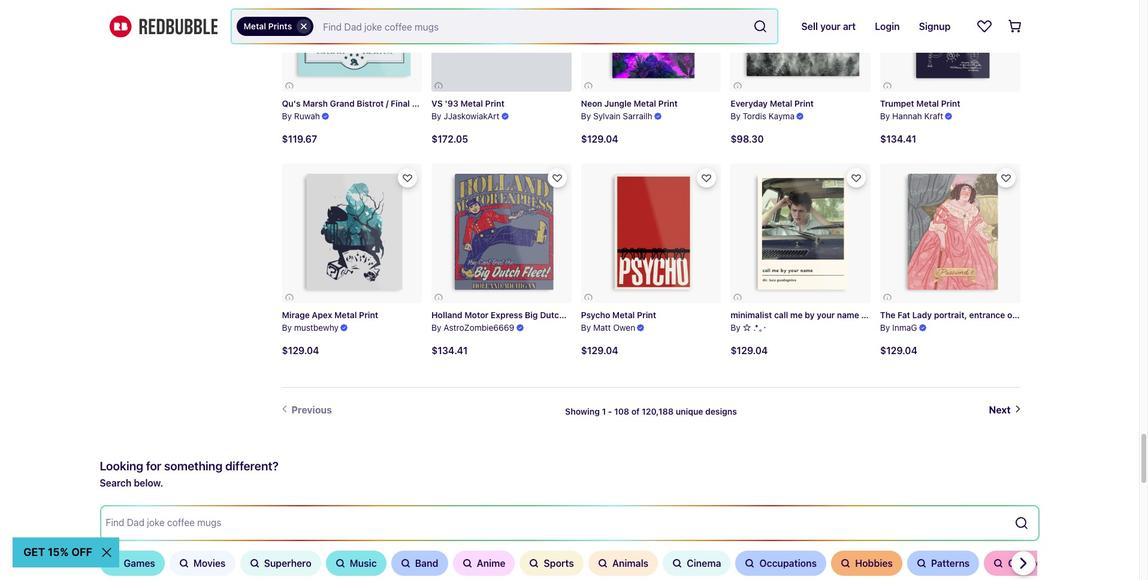 Task type: describe. For each thing, give the bounding box(es) containing it.
unique
[[676, 406, 703, 417]]

ruwah
[[294, 111, 320, 121]]

different?
[[225, 459, 279, 473]]

kayma
[[769, 111, 795, 121]]

trumpet metal print
[[880, 98, 961, 108]]

vs '93 metal print
[[432, 98, 505, 108]]

anime
[[477, 558, 506, 569]]

by for the fat lady portrait, entrance of the common room metal print
[[880, 322, 890, 333]]

minimalist call me by your name poster metal print by ☆ .*｡･
[[731, 310, 934, 333]]

by
[[805, 310, 815, 320]]

portrait,
[[934, 310, 968, 320]]

hannah
[[893, 111, 922, 121]]

games
[[124, 558, 155, 569]]

looking for something different? search below.
[[100, 459, 279, 488]]

room
[[1070, 310, 1091, 320]]

by hannah kraft
[[880, 111, 944, 121]]

patterns link
[[907, 551, 980, 576]]

1 horizontal spatial of
[[1008, 310, 1016, 320]]

vs
[[432, 98, 443, 108]]

1 vertical spatial of
[[632, 406, 640, 417]]

by for holland motor express big dutch fleet 1929 metal print
[[432, 322, 442, 333]]

neon jungle metal print
[[581, 98, 678, 108]]

by jjaskowiakart
[[432, 111, 500, 121]]

showing
[[565, 406, 600, 417]]

movies link
[[170, 551, 235, 576]]

below.
[[134, 478, 163, 488]]

games link
[[100, 551, 165, 576]]

owen
[[613, 322, 636, 333]]

mirage apex metal print
[[282, 310, 378, 320]]

$129.04 for mirage apex metal print
[[282, 345, 319, 356]]

$119.67
[[282, 133, 317, 144]]

lady
[[913, 310, 932, 320]]

by for trumpet metal print
[[880, 111, 890, 121]]

neon jungle metal print image
[[581, 0, 721, 92]]

your
[[817, 310, 835, 320]]

vs '93 metal print image
[[432, 0, 572, 92]]

metal inside button
[[244, 21, 266, 31]]

1
[[602, 406, 606, 417]]

'93
[[445, 98, 459, 108]]

music
[[350, 558, 377, 569]]

qu's marsh grand bistrot / final fantasy ix metal print image
[[282, 0, 422, 92]]

neon
[[581, 98, 602, 108]]

sports link
[[520, 551, 584, 576]]

trumpet
[[880, 98, 915, 108]]

the
[[1018, 310, 1031, 320]]

$98.30
[[731, 133, 764, 144]]

psycho metal print
[[581, 310, 656, 320]]

$129.04 for minimalist call me by your name poster metal print
[[731, 345, 768, 356]]

kraft
[[925, 111, 944, 121]]

grand
[[330, 98, 355, 108]]

minimalist call me by your name poster metal print image
[[731, 163, 871, 303]]

metal prints button
[[236, 17, 314, 36]]

minimalist
[[731, 310, 772, 320]]

by tordis kayma
[[731, 111, 795, 121]]

by inside minimalist call me by your name poster metal print by ☆ .*｡･
[[731, 322, 741, 333]]

sports
[[544, 558, 574, 569]]

by for qu's marsh grand bistrot / final fantasy ix metal print
[[282, 111, 292, 121]]

by sylvain sarrailh
[[581, 111, 653, 121]]

culture link
[[984, 551, 1051, 576]]

$129.04 for the fat lady portrait, entrance of the common room metal print
[[880, 345, 918, 356]]

print inside minimalist call me by your name poster metal print by ☆ .*｡･
[[915, 310, 934, 320]]

holland
[[432, 310, 463, 320]]

sylvain
[[593, 111, 621, 121]]

-
[[608, 406, 612, 417]]

by for mirage apex metal print
[[282, 322, 292, 333]]

prints
[[268, 21, 292, 31]]

metal inside minimalist call me by your name poster metal print by ☆ .*｡･
[[890, 310, 912, 320]]

tordis
[[743, 111, 767, 121]]

showing 1 - 108 of 120,188 unique designs
[[565, 406, 737, 417]]

$134.41 for hannah
[[880, 133, 917, 144]]

everyday metal print
[[731, 98, 814, 108]]

next
[[989, 405, 1011, 415]]

redbubble logo image
[[109, 15, 217, 37]]

1929
[[589, 310, 609, 320]]

sarrailh
[[623, 111, 653, 121]]

$134.41 for astrozombie6669
[[432, 345, 468, 356]]

by astrozombie6669
[[432, 322, 515, 333]]

poster
[[862, 310, 888, 320]]

fantasy
[[412, 98, 444, 108]]



Task type: vqa. For each thing, say whether or not it's contained in the screenshot.
field
yes



Task type: locate. For each thing, give the bounding box(es) containing it.
by down trumpet
[[880, 111, 890, 121]]

None search field
[[106, 517, 1010, 529]]

big
[[525, 310, 538, 320]]

of right 108
[[632, 406, 640, 417]]

dutch
[[540, 310, 564, 320]]

$129.04 down by mustbewhy
[[282, 345, 319, 356]]

hobbies
[[855, 558, 893, 569]]

None field
[[101, 506, 1038, 540]]

fleet
[[567, 310, 587, 320]]

cinema link
[[663, 551, 731, 576]]

jungle
[[605, 98, 632, 108]]

120,188
[[642, 406, 674, 417]]

Search term search field
[[314, 10, 749, 43]]

0 vertical spatial $134.41
[[880, 133, 917, 144]]

print
[[481, 98, 500, 108], [485, 98, 505, 108], [795, 98, 814, 108], [659, 98, 678, 108], [941, 98, 961, 108], [359, 310, 378, 320], [636, 310, 655, 320], [915, 310, 934, 320], [637, 310, 656, 320], [1118, 310, 1137, 320]]

animals link
[[589, 551, 658, 576]]

0 vertical spatial of
[[1008, 310, 1016, 320]]

0 horizontal spatial $134.41
[[432, 345, 468, 356]]

1 horizontal spatial $134.41
[[880, 133, 917, 144]]

by down psycho at right bottom
[[581, 322, 591, 333]]

by mustbewhy
[[282, 322, 339, 333]]

$129.04 down sylvain
[[581, 133, 618, 144]]

Metal Prints field
[[232, 10, 778, 43]]

1 vertical spatial $134.41
[[432, 345, 468, 356]]

previous
[[292, 405, 332, 415]]

by down holland
[[432, 322, 442, 333]]

mustbewhy
[[294, 322, 339, 333]]

band link
[[391, 551, 448, 576]]

108
[[614, 406, 630, 417]]

by for neon jungle metal print
[[581, 111, 591, 121]]

psycho metal print image
[[581, 163, 721, 303]]

☆
[[743, 322, 751, 333]]

the
[[880, 310, 896, 320]]

by ruwah
[[282, 111, 320, 121]]

express
[[491, 310, 523, 320]]

trumpet metal print image
[[880, 0, 1021, 92]]

holland motor express big dutch fleet 1929 metal print image
[[432, 163, 572, 303]]

next link
[[982, 405, 1021, 415]]

$134.41 down hannah
[[880, 133, 917, 144]]

previous link
[[282, 405, 339, 415]]

call
[[774, 310, 788, 320]]

metal
[[244, 21, 266, 31], [456, 98, 479, 108], [461, 98, 483, 108], [770, 98, 793, 108], [634, 98, 656, 108], [917, 98, 939, 108], [334, 310, 357, 320], [611, 310, 634, 320], [890, 310, 912, 320], [613, 310, 635, 320], [1093, 310, 1116, 320]]

movies
[[194, 558, 226, 569]]

$129.04 down matt
[[581, 345, 618, 356]]

by down qu's
[[282, 111, 292, 121]]

me
[[791, 310, 803, 320]]

search
[[100, 478, 132, 488]]

music link
[[326, 551, 386, 576]]

something
[[164, 459, 223, 473]]

animals
[[613, 558, 649, 569]]

by for vs '93 metal print
[[432, 111, 442, 121]]

hobbies link
[[831, 551, 903, 576]]

holland motor express big dutch fleet 1929 metal print
[[432, 310, 655, 320]]

by down neon
[[581, 111, 591, 121]]

superhero
[[264, 558, 312, 569]]

by down vs
[[432, 111, 442, 121]]

everyday metal print image
[[731, 0, 871, 92]]

by for psycho metal print
[[581, 322, 591, 333]]

entrance
[[970, 310, 1006, 320]]

the fat lady portrait, entrance of the common room metal print image
[[880, 163, 1021, 303]]

$129.04 down by inmag
[[880, 345, 918, 356]]

by left '☆' on the bottom
[[731, 322, 741, 333]]

ix
[[446, 98, 454, 108]]

0 horizontal spatial of
[[632, 406, 640, 417]]

for
[[146, 459, 161, 473]]

qu's marsh grand bistrot / final fantasy ix metal print
[[282, 98, 500, 108]]

$129.04 for psycho metal print
[[581, 345, 618, 356]]

$134.41
[[880, 133, 917, 144], [432, 345, 468, 356]]

anime link
[[453, 551, 515, 576]]

$129.04 down '☆' on the bottom
[[731, 345, 768, 356]]

motor
[[465, 310, 489, 320]]

mirage apex metal print image
[[282, 163, 422, 303]]

by down the
[[880, 322, 890, 333]]

metal prints
[[244, 21, 292, 31]]

band
[[415, 558, 438, 569]]

jjaskowiakart
[[444, 111, 500, 121]]

the fat lady portrait, entrance of the common room metal print
[[880, 310, 1137, 320]]

of left the
[[1008, 310, 1016, 320]]

inmag
[[893, 322, 918, 333]]

final
[[391, 98, 410, 108]]

by inmag
[[880, 322, 918, 333]]

.*｡･
[[754, 322, 767, 333]]

looking
[[100, 459, 143, 473]]

by
[[282, 111, 292, 121], [432, 111, 442, 121], [731, 111, 741, 121], [581, 111, 591, 121], [880, 111, 890, 121], [282, 322, 292, 333], [432, 322, 442, 333], [731, 322, 741, 333], [581, 322, 591, 333], [880, 322, 890, 333]]

by down everyday
[[731, 111, 741, 121]]

mirage
[[282, 310, 310, 320]]

marsh
[[303, 98, 328, 108]]

120,188 results element
[[90, 0, 1137, 429]]

astrozombie6669
[[444, 322, 515, 333]]

fat
[[898, 310, 911, 320]]

qu's
[[282, 98, 301, 108]]

common
[[1033, 310, 1068, 320]]

apex
[[312, 310, 332, 320]]

by down mirage
[[282, 322, 292, 333]]

name
[[837, 310, 859, 320]]

/
[[386, 98, 389, 108]]

patterns
[[931, 558, 970, 569]]

superhero link
[[240, 551, 321, 576]]

$172.05
[[432, 133, 468, 144]]

$129.04 for neon jungle metal print
[[581, 133, 618, 144]]

by for everyday metal print
[[731, 111, 741, 121]]

matt
[[593, 322, 611, 333]]

$134.41 down by astrozombie6669
[[432, 345, 468, 356]]



